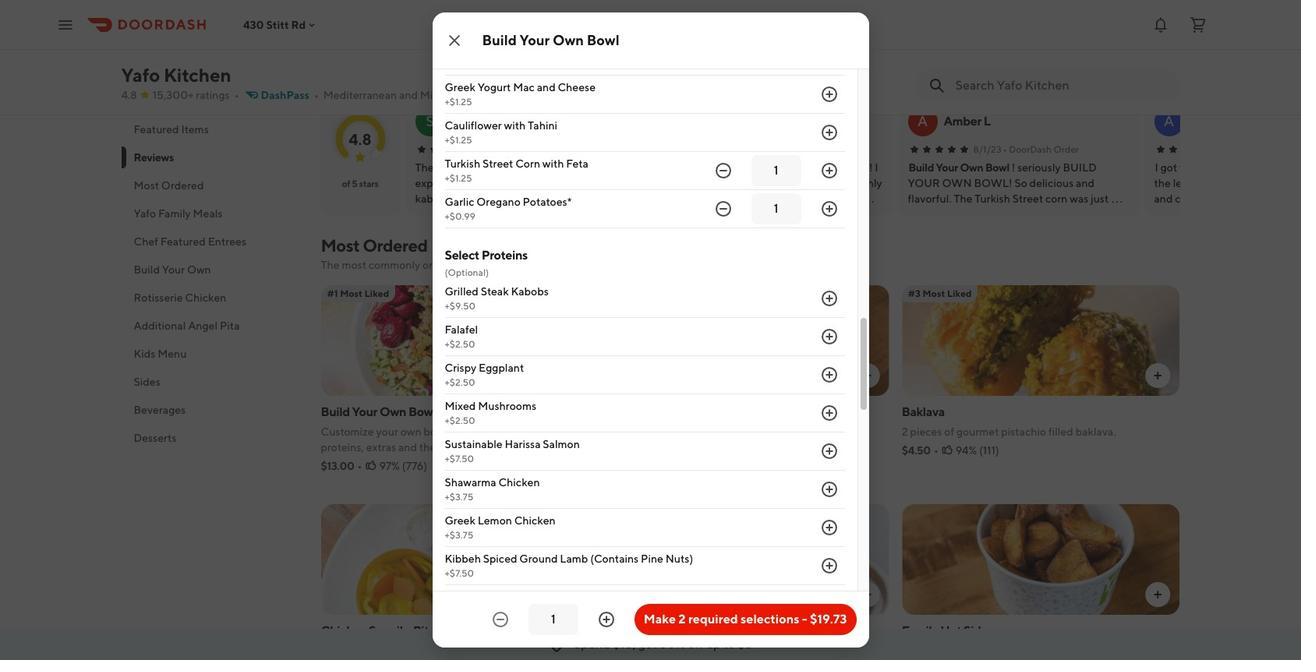 Task type: locate. For each thing, give the bounding box(es) containing it.
0 horizontal spatial ratings
[[196, 89, 230, 101]]

kids entrée kid sized entrée where you pick a protein and side.
[[611, 624, 859, 657]]

greek inside greek yogurt mac and cheese +$1.25
[[445, 81, 475, 94]]

#3
[[908, 288, 921, 299]]

amba chicken salad
[[445, 591, 548, 604]]

2 build your own bowl button from the left
[[909, 160, 1010, 175]]

0 horizontal spatial with
[[468, 645, 489, 657]]

+$3.75 down shawarma at the bottom left
[[445, 491, 474, 503]]

kids for entrée
[[611, 624, 636, 639]]

1 vertical spatial ordered
[[363, 235, 428, 256]]

2 +$2.50 from the top
[[445, 377, 475, 388]]

sides button
[[121, 368, 302, 396]]

0 horizontal spatial a
[[918, 113, 928, 129]]

current quantity is 1 number field for turkish street corn with feta
[[761, 162, 792, 180]]

featured inside "button"
[[160, 235, 206, 248]]

2 inside baklava 2 pieces of gourmet pistachio filled baklava.
[[902, 426, 908, 438]]

own up own
[[380, 405, 406, 419]]

close build your own bowl image
[[445, 31, 464, 50]]

most right #3
[[923, 288, 945, 299]]

order for s
[[568, 143, 594, 155]]

0 vertical spatial street
[[497, 89, 528, 101]]

with left 'feta'
[[542, 158, 564, 170]]

yafo up chef
[[134, 207, 156, 220]]

2 +$7.50 from the top
[[445, 568, 474, 579]]

1 vertical spatial current quantity is 1 number field
[[761, 201, 792, 218]]

chicken for amba chicken salad
[[477, 591, 518, 604]]

4 increase quantity by 1 image from the top
[[820, 328, 839, 346]]

2 horizontal spatial with
[[542, 158, 564, 170]]

0 vertical spatial decrease quantity by 1 image
[[714, 162, 732, 180]]

+$7.50 down 'sustainable'
[[445, 453, 474, 465]]

with right stuffed
[[468, 645, 489, 657]]

craveable, scratch made, hot sides.
[[611, 426, 785, 438]]

1 vertical spatial of
[[944, 426, 954, 438]]

and down the 141
[[399, 89, 418, 101]]

• right 8/26/23
[[764, 143, 768, 155]]

gourmet
[[957, 426, 999, 438]]

0 vertical spatial kids
[[134, 348, 155, 360]]

1 horizontal spatial doordash
[[770, 143, 813, 155]]

most up "the"
[[321, 235, 360, 256]]

ordered up commonly at the top of the page
[[363, 235, 428, 256]]

1 vertical spatial kids
[[611, 624, 636, 639]]

(optional) inside "select proteins (optional)"
[[445, 267, 489, 279]]

1 vertical spatial ratings
[[196, 89, 230, 101]]

amba
[[445, 591, 475, 604]]

spend
[[574, 637, 610, 652]]

4.8 down the yafo kitchen
[[121, 89, 137, 101]]

and right items
[[493, 259, 512, 271]]

get
[[638, 637, 657, 652]]

+$9.50
[[445, 300, 476, 312]]

0 horizontal spatial ordered
[[161, 179, 204, 192]]

$13.00 •
[[321, 460, 362, 472]]

build your own bowl down 93% (43) button
[[482, 32, 620, 48]]

build
[[482, 32, 517, 48], [662, 161, 688, 174], [909, 161, 934, 174], [134, 264, 160, 276], [321, 405, 350, 419]]

1 horizontal spatial build your own bowl button
[[909, 160, 1010, 175]]

doordash right 8/1/23
[[1009, 143, 1052, 155]]

individual hot sides image
[[611, 285, 889, 396]]

food
[[530, 89, 556, 101]]

sized for chicken
[[343, 645, 369, 657]]

15,300+ down reviews link
[[321, 71, 362, 83]]

+$1.25 up "cauliflower"
[[445, 96, 472, 108]]

+$2.50 down mixed
[[445, 415, 475, 427]]

kids up the kid
[[611, 624, 636, 639]]

8 increase quantity by 1 image from the top
[[820, 480, 839, 499]]

2 horizontal spatial order
[[1054, 143, 1079, 155]]

garlic oregano potatoes* +$0.99
[[445, 196, 572, 222]]

hot
[[496, 6, 517, 20], [940, 624, 961, 639]]

a down next icon
[[1164, 113, 1174, 129]]

chicken up decrease quantity by 1 icon
[[477, 591, 518, 604]]

street inside turkish street corn with feta +$1.25
[[483, 158, 513, 170]]

and left side. at the right bottom of the page
[[815, 645, 834, 657]]

increase quantity by 1 image for sustainable harissa salmon
[[820, 442, 839, 461]]

1 greek from the top
[[445, 81, 475, 94]]

• left the 141
[[400, 71, 405, 83]]

2 left pieces
[[902, 426, 908, 438]]

0 vertical spatial current quantity is 1 number field
[[761, 162, 792, 180]]

most right #1
[[340, 288, 363, 299]]

1 vertical spatial yafo
[[134, 207, 156, 220]]

2 horizontal spatial • doordash order
[[1003, 143, 1079, 155]]

9 increase quantity by 1 image from the top
[[820, 557, 839, 576]]

0 horizontal spatial of
[[342, 178, 350, 189]]

doordash for g
[[770, 143, 813, 155]]

your up extras
[[376, 426, 398, 438]]

ratings up the mediterranean
[[364, 71, 398, 83]]

1 liked from the left
[[365, 288, 389, 299]]

grace
[[697, 114, 731, 129]]

8/26/23
[[727, 143, 763, 155]]

own down 8/26/23
[[714, 161, 737, 174]]

1 vertical spatial +$2.50
[[445, 377, 475, 388]]

(776)
[[402, 460, 427, 472]]

+$1.25 inside brussels sprouts and dates +$1.25
[[445, 58, 472, 70]]

own inside dialog
[[553, 32, 584, 48]]

2 +$1.25 from the top
[[445, 96, 472, 108]]

1 horizontal spatial 2
[[902, 426, 908, 438]]

(43)
[[516, 9, 537, 21]]

additional angel pita button
[[121, 312, 302, 340]]

chicken up angel
[[185, 292, 226, 304]]

• doordash order right 8/26/23
[[764, 143, 840, 155]]

0 horizontal spatial build your own bowl
[[482, 32, 620, 48]]

2 greek from the top
[[445, 515, 475, 527]]

of right pieces
[[944, 426, 954, 438]]

1 vertical spatial 2
[[679, 612, 686, 627]]

$15,
[[613, 637, 636, 652]]

increase quantity by 1 image inside optional hot toppings group
[[820, 85, 839, 104]]

1 vertical spatial street
[[483, 158, 513, 170]]

0 vertical spatial featured
[[134, 123, 179, 136]]

2 your from the left
[[494, 426, 516, 438]]

1 +$3.75 from the top
[[445, 491, 474, 503]]

and down own
[[398, 441, 417, 454]]

1 vertical spatial 15,300+
[[153, 89, 194, 101]]

add item to cart image
[[1152, 370, 1164, 382], [571, 589, 583, 601], [861, 589, 874, 601], [1152, 589, 1164, 601]]

+$2.50 down crispy
[[445, 377, 475, 388]]

0 horizontal spatial liked
[[365, 288, 389, 299]]

doordash for a
[[1009, 143, 1052, 155]]

kibbeh spiced ground lamb (contains pine nuts) +$7.50
[[445, 553, 693, 579]]

build your own button
[[121, 256, 302, 284]]

1 horizontal spatial reviews
[[321, 48, 384, 68]]

most ordered button
[[121, 172, 302, 200]]

build your own bowl button for g
[[662, 160, 763, 175]]

3 doordash from the left
[[1009, 143, 1052, 155]]

kids inside the kids entrée kid sized entrée where you pick a protein and side.
[[611, 624, 636, 639]]

3 +$1.25 from the top
[[445, 134, 472, 146]]

stephanie y
[[451, 114, 517, 129]]

yafo for yafo family meals
[[134, 207, 156, 220]]

2 horizontal spatial build your own bowl
[[909, 161, 1010, 174]]

• doordash order up 'feta'
[[518, 143, 594, 155]]

2 doordash from the left
[[770, 143, 813, 155]]

most up yafo family meals
[[134, 179, 159, 192]]

order for g
[[815, 143, 840, 155]]

brussels sprouts and dates +$1.25
[[445, 43, 578, 70]]

street down 11/16/23
[[483, 158, 513, 170]]

cheese
[[558, 81, 596, 94]]

0 vertical spatial with
[[504, 119, 526, 132]]

harissa
[[505, 438, 541, 451]]

1 vertical spatial featured
[[160, 235, 206, 248]]

15,300+ down the yafo kitchen
[[153, 89, 194, 101]]

make
[[644, 612, 676, 627]]

and inside most ordered the most commonly ordered items and dishes from this store
[[493, 259, 512, 271]]

cauliflower with tahini +$1.25
[[445, 119, 557, 146]]

0 vertical spatial hot
[[496, 6, 517, 20]]

1 horizontal spatial build your own bowl
[[662, 161, 763, 174]]

0 vertical spatial sides
[[134, 376, 160, 388]]

hot inside optional hot toppings (optional)
[[496, 6, 517, 20]]

customize
[[321, 426, 374, 438]]

reviews up most ordered at left top
[[134, 151, 174, 164]]

0 horizontal spatial build your own bowl button
[[662, 160, 763, 175]]

2 +$3.75 from the top
[[445, 530, 474, 541]]

+$3.75 inside shawarma chicken +$3.75
[[445, 491, 474, 503]]

build your own bowl inside dialog
[[482, 32, 620, 48]]

stephanie
[[451, 114, 507, 129]]

3 • doordash order from the left
[[1003, 143, 1079, 155]]

1 horizontal spatial order
[[815, 143, 840, 155]]

+$7.50 down the kibbeh at the bottom of page
[[445, 568, 474, 579]]

• right dashpass
[[314, 89, 319, 101]]

1 vertical spatial (optional)
[[445, 267, 489, 279]]

build your own bowl button for a
[[909, 160, 1010, 175]]

increase quantity by 1 image for greek lemon chicken
[[820, 519, 839, 537]]

+$2.50 inside mixed mushrooms +$2.50
[[445, 415, 475, 427]]

sized right the kid
[[631, 645, 656, 657]]

b
[[733, 114, 741, 129]]

liked right #3
[[947, 288, 972, 299]]

chicken inside shawarma chicken +$3.75
[[499, 477, 540, 489]]

1 sized from the left
[[343, 645, 369, 657]]

increase quantity by 1 image for crispy eggplant
[[820, 366, 839, 385]]

previous image
[[1130, 66, 1143, 79]]

chicken spanikopita image
[[321, 504, 599, 615]]

increase quantity by 1 image
[[820, 123, 839, 142], [820, 162, 839, 180], [820, 200, 839, 219], [820, 328, 839, 346], [820, 366, 839, 385], [820, 404, 839, 423], [820, 442, 839, 461], [820, 480, 839, 499], [820, 557, 839, 576]]

make 2 required selections - $19.73 button
[[634, 604, 856, 635]]

1 horizontal spatial ratings
[[364, 71, 398, 83]]

spinach,
[[535, 645, 576, 657]]

0 vertical spatial +$7.50
[[445, 453, 474, 465]]

0 horizontal spatial kids
[[134, 348, 155, 360]]

and left dates
[[528, 43, 547, 56]]

2 (optional) from the top
[[445, 267, 489, 279]]

build your own bowl down 8/26/23
[[662, 161, 763, 174]]

family hot sides image
[[902, 504, 1180, 615]]

optional
[[445, 6, 494, 20]]

4.8 down the mediterranean
[[349, 130, 372, 148]]

your down grace
[[690, 161, 712, 174]]

current quantity is 1 number field for garlic oregano potatoes*
[[761, 201, 792, 218]]

your down 93% (43) button
[[520, 32, 550, 48]]

1 horizontal spatial your
[[494, 426, 516, 438]]

+$1.25 inside turkish street corn with feta +$1.25
[[445, 173, 472, 184]]

build your own bowl for g
[[662, 161, 763, 174]]

bowl up own
[[409, 405, 436, 419]]

+$3.75
[[445, 491, 474, 503], [445, 530, 474, 541]]

• doordash order for a
[[1003, 143, 1079, 155]]

• doordash order for s
[[518, 143, 594, 155]]

0 horizontal spatial • doordash order
[[518, 143, 594, 155]]

kids for menu
[[134, 348, 155, 360]]

doordash right 8/26/23
[[770, 143, 813, 155]]

2 vertical spatial current quantity is 1 number field
[[538, 611, 569, 628]]

•
[[400, 71, 405, 83], [234, 89, 239, 101], [314, 89, 319, 101], [562, 89, 567, 101], [518, 143, 522, 155], [764, 143, 768, 155], [1003, 143, 1007, 155], [934, 444, 939, 457], [358, 460, 362, 472]]

kids entrée image
[[611, 504, 889, 615]]

ordered inside most ordered the most commonly ordered items and dishes from this store
[[363, 235, 428, 256]]

97% (776)
[[379, 460, 427, 472]]

7 increase quantity by 1 image from the top
[[820, 442, 839, 461]]

greek inside greek lemon chicken +$3.75
[[445, 515, 475, 527]]

1 vertical spatial hot
[[940, 624, 961, 639]]

and
[[528, 43, 547, 56], [537, 81, 556, 94], [399, 89, 418, 101], [493, 259, 512, 271], [398, 441, 417, 454], [815, 645, 834, 657]]

+$1.25 inside greek yogurt mac and cheese +$1.25
[[445, 96, 472, 108]]

4 +$1.25 from the top
[[445, 173, 472, 184]]

sustainable
[[445, 438, 503, 451]]

+$1.25 down "cauliflower"
[[445, 134, 472, 146]]

1 vertical spatial greek
[[445, 515, 475, 527]]

baklava image
[[902, 285, 1180, 396]]

additional angel pita
[[134, 320, 240, 332]]

2 inside button
[[679, 612, 686, 627]]

-
[[802, 612, 807, 627]]

order for a
[[1054, 143, 1079, 155]]

2 horizontal spatial doordash
[[1009, 143, 1052, 155]]

choose
[[453, 426, 492, 438]]

family
[[158, 207, 191, 220], [902, 624, 938, 639]]

+$1.25 down brussels
[[445, 58, 472, 70]]

ratings down kitchen
[[196, 89, 230, 101]]

ground
[[520, 553, 558, 565]]

1 horizontal spatial liked
[[947, 288, 972, 299]]

yafo inside button
[[134, 207, 156, 220]]

salad
[[520, 591, 548, 604]]

0 horizontal spatial 4.8
[[121, 89, 137, 101]]

2 • doordash order from the left
[[764, 143, 840, 155]]

1 horizontal spatial a
[[1164, 113, 1174, 129]]

0 horizontal spatial order
[[568, 143, 594, 155]]

0 horizontal spatial hot
[[496, 6, 517, 20]]

build your own bowl button down 8/1/23
[[909, 160, 1010, 175]]

1 vertical spatial reviews
[[134, 151, 174, 164]]

0 vertical spatial 2
[[902, 426, 908, 438]]

sized inside chicken spanikopita bite sized baked pitas stuffed with chicken, spinach,
[[343, 645, 369, 657]]

decrease quantity by 1 image for garlic oregano potatoes*
[[714, 200, 732, 219]]

build your own bowl down 8/1/23
[[909, 161, 1010, 174]]

0 vertical spatial 15,300+
[[321, 71, 362, 83]]

your inside 'build your own bowl customize your own bowl!  choose your base, toppings, proteins, extras and then sauces!'
[[352, 405, 377, 419]]

kids left menu
[[134, 348, 155, 360]]

0 vertical spatial yafo
[[121, 64, 160, 86]]

of left "5"
[[342, 178, 350, 189]]

(optional) down select
[[445, 267, 489, 279]]

eastern
[[457, 89, 495, 101]]

baklava.
[[1076, 426, 1116, 438]]

baklava
[[902, 405, 945, 419]]

+$1.25 inside cauliflower with tahini +$1.25
[[445, 134, 472, 146]]

a
[[769, 645, 775, 657]]

0 horizontal spatial family
[[158, 207, 191, 220]]

stars
[[359, 178, 379, 189]]

entrees
[[208, 235, 246, 248]]

1 +$1.25 from the top
[[445, 58, 472, 70]]

doordash up corn
[[524, 143, 566, 155]]

2 decrease quantity by 1 image from the top
[[714, 200, 732, 219]]

liked for build
[[365, 288, 389, 299]]

1 your from the left
[[376, 426, 398, 438]]

1 build your own bowl button from the left
[[662, 160, 763, 175]]

pine
[[641, 553, 663, 565]]

hot for toppings
[[496, 6, 517, 20]]

kids inside 'button'
[[134, 348, 155, 360]]

increase quantity by 1 image
[[820, 85, 839, 104], [820, 289, 839, 308], [820, 519, 839, 537], [597, 610, 616, 629]]

1 horizontal spatial kids
[[611, 624, 636, 639]]

chicken inside rotisserie chicken button
[[185, 292, 226, 304]]

reviews
[[321, 48, 384, 68], [134, 151, 174, 164]]

featured down yafo family meals
[[160, 235, 206, 248]]

reviews up the mediterranean
[[321, 48, 384, 68]]

and right mac
[[537, 81, 556, 94]]

0 horizontal spatial sized
[[343, 645, 369, 657]]

1 horizontal spatial • doordash order
[[764, 143, 840, 155]]

1 vertical spatial +$3.75
[[445, 530, 474, 541]]

2 vertical spatial +$2.50
[[445, 415, 475, 427]]

• doordash order right 8/1/23
[[1003, 143, 1079, 155]]

2 liked from the left
[[947, 288, 972, 299]]

build your own
[[134, 264, 211, 276]]

1 horizontal spatial with
[[504, 119, 526, 132]]

add review
[[1038, 66, 1099, 79]]

own down the toppings
[[553, 32, 584, 48]]

decrease quantity by 1 image
[[714, 162, 732, 180], [714, 200, 732, 219]]

1 order from the left
[[568, 143, 594, 155]]

sized right the bite
[[343, 645, 369, 657]]

reviews link
[[321, 48, 384, 68]]

0 horizontal spatial your
[[376, 426, 398, 438]]

greek for greek lemon chicken
[[445, 515, 475, 527]]

sides
[[134, 376, 160, 388], [964, 624, 993, 639]]

1 • doordash order from the left
[[518, 143, 594, 155]]

decrease quantity by 1 image
[[491, 610, 510, 629]]

3 order from the left
[[1054, 143, 1079, 155]]

1 (optional) from the top
[[445, 24, 489, 36]]

build your own bowl image
[[321, 285, 599, 396]]

and inside 'build your own bowl customize your own bowl!  choose your base, toppings, proteins, extras and then sauces!'
[[398, 441, 417, 454]]

greek for greek yogurt mac and cheese
[[445, 81, 475, 94]]

ordered inside most ordered button
[[161, 179, 204, 192]]

chicken up the bite
[[321, 624, 367, 639]]

1 horizontal spatial ordered
[[363, 235, 428, 256]]

0 vertical spatial (optional)
[[445, 24, 489, 36]]

select
[[445, 248, 479, 263]]

beverages
[[134, 404, 186, 416]]

0 vertical spatial +$3.75
[[445, 491, 474, 503]]

add item to cart image for kids entrée
[[861, 589, 874, 601]]

a left amber
[[918, 113, 928, 129]]

1 horizontal spatial sides
[[964, 624, 993, 639]]

own inside 'build your own bowl customize your own bowl!  choose your base, toppings, proteins, extras and then sauces!'
[[380, 405, 406, 419]]

1 +$7.50 from the top
[[445, 453, 474, 465]]

0 horizontal spatial sides
[[134, 376, 160, 388]]

1 doordash from the left
[[524, 143, 566, 155]]

mi
[[591, 89, 603, 101]]

1 horizontal spatial 15,300+
[[321, 71, 362, 83]]

• up featured items button
[[234, 89, 239, 101]]

reviews
[[457, 71, 495, 83]]

increase quantity by 1 image for shawarma chicken
[[820, 480, 839, 499]]

1 horizontal spatial 4.8
[[349, 130, 372, 148]]

1 vertical spatial with
[[542, 158, 564, 170]]

0 vertical spatial family
[[158, 207, 191, 220]]

chicken up ground
[[514, 515, 556, 527]]

ordered
[[161, 179, 204, 192], [363, 235, 428, 256]]

0 vertical spatial ratings
[[364, 71, 398, 83]]

1 horizontal spatial sized
[[631, 645, 656, 657]]

1 vertical spatial decrease quantity by 1 image
[[714, 200, 732, 219]]

own down 8/1/23
[[960, 161, 983, 174]]

sized
[[343, 645, 369, 657], [631, 645, 656, 657]]

0 horizontal spatial doordash
[[524, 143, 566, 155]]

2 order from the left
[[815, 143, 840, 155]]

• right 8/1/23
[[1003, 143, 1007, 155]]

g
[[671, 113, 682, 129]]

0 vertical spatial 4.8
[[121, 89, 137, 101]]

2 sized from the left
[[631, 645, 656, 657]]

2 right make
[[679, 612, 686, 627]]

1 +$2.50 from the top
[[445, 339, 475, 350]]

3 +$2.50 from the top
[[445, 415, 475, 427]]

bowl right dates
[[587, 32, 620, 48]]

6 increase quantity by 1 image from the top
[[820, 404, 839, 423]]

8/1/23
[[973, 143, 1002, 155]]

2 vertical spatial with
[[468, 645, 489, 657]]

street up the y
[[497, 89, 528, 101]]

increase quantity by 1 image for greek yogurt mac and cheese
[[820, 85, 839, 104]]

+$3.75 up the kibbeh at the bottom of page
[[445, 530, 474, 541]]

+$2.50 inside crispy eggplant +$2.50
[[445, 377, 475, 388]]

0 vertical spatial +$2.50
[[445, 339, 475, 350]]

middle
[[420, 89, 455, 101]]

0 horizontal spatial 2
[[679, 612, 686, 627]]

ordered up yafo family meals
[[161, 179, 204, 192]]

optional hot toppings group
[[445, 5, 845, 229]]

featured left the items at the top of page
[[134, 123, 179, 136]]

your up customize
[[352, 405, 377, 419]]

1 increase quantity by 1 image from the top
[[820, 123, 839, 142]]

chicken down "sustainable harissa salmon +$7.50"
[[499, 477, 540, 489]]

liked
[[365, 288, 389, 299], [947, 288, 972, 299]]

greek
[[445, 81, 475, 94], [445, 515, 475, 527]]

own
[[400, 426, 421, 438]]

141
[[407, 71, 422, 83]]

add item to cart image
[[861, 370, 874, 382]]

reviews inside 'reviews 15,300+ ratings • 141 public reviews'
[[321, 48, 384, 68]]

+$1.25 down the "turkish"
[[445, 173, 472, 184]]

your inside dialog
[[520, 32, 550, 48]]

5 increase quantity by 1 image from the top
[[820, 366, 839, 385]]

1 horizontal spatial hot
[[940, 624, 961, 639]]

1 vertical spatial family
[[902, 624, 938, 639]]

1 decrease quantity by 1 image from the top
[[714, 162, 732, 180]]

mac
[[513, 81, 535, 94]]

1 horizontal spatial of
[[944, 426, 954, 438]]

$19.73
[[810, 612, 847, 627]]

0 vertical spatial ordered
[[161, 179, 204, 192]]

sized inside the kids entrée kid sized entrée where you pick a protein and side.
[[631, 645, 656, 657]]

your up "sustainable harissa salmon +$7.50"
[[494, 426, 516, 438]]

sprouts
[[488, 43, 526, 56]]

(optional) down optional on the top
[[445, 24, 489, 36]]

with inside chicken spanikopita bite sized baked pitas stuffed with chicken, spinach,
[[468, 645, 489, 657]]

crispy
[[445, 362, 477, 374]]

94%
[[956, 444, 977, 457]]

amber
[[944, 114, 981, 129]]

1 vertical spatial +$7.50
[[445, 568, 474, 579]]

to
[[723, 637, 735, 652]]

proteins,
[[321, 441, 364, 454]]

build your own bowl dialog
[[432, 5, 869, 660]]

kabobs
[[511, 286, 549, 298]]

add
[[1038, 66, 1059, 79]]

select proteins group
[[445, 247, 845, 660]]

3.4
[[573, 89, 588, 101]]

reviews for reviews
[[134, 151, 174, 164]]

• right $13.00
[[358, 460, 362, 472]]

liked down commonly at the top of the page
[[365, 288, 389, 299]]

Current quantity is 1 number field
[[761, 162, 792, 180], [761, 201, 792, 218], [538, 611, 569, 628]]

0 horizontal spatial reviews
[[134, 151, 174, 164]]

2 for required
[[679, 612, 686, 627]]

your up rotisserie chicken
[[162, 264, 185, 276]]

with
[[504, 119, 526, 132], [542, 158, 564, 170], [468, 645, 489, 657]]

0 vertical spatial greek
[[445, 81, 475, 94]]

hot for sides
[[940, 624, 961, 639]]

yafo left kitchen
[[121, 64, 160, 86]]

0 vertical spatial reviews
[[321, 48, 384, 68]]

with left the tahini
[[504, 119, 526, 132]]

build your own bowl button down 8/26/23
[[662, 160, 763, 175]]

yafo for yafo kitchen
[[121, 64, 160, 86]]

+$2.50 down 'falafel' at the left of the page
[[445, 339, 475, 350]]



Task type: vqa. For each thing, say whether or not it's contained in the screenshot.
garlic.
no



Task type: describe. For each thing, give the bounding box(es) containing it.
rd
[[291, 18, 306, 31]]

make 2 required selections - $19.73
[[644, 612, 847, 627]]

feta
[[566, 158, 589, 170]]

base,
[[518, 426, 544, 438]]

reviews for reviews 15,300+ ratings • 141 public reviews
[[321, 48, 384, 68]]

baklava 2 pieces of gourmet pistachio filled baklava.
[[902, 405, 1116, 438]]

(optional) inside optional hot toppings (optional)
[[445, 24, 489, 36]]

1 vertical spatial 4.8
[[349, 130, 372, 148]]

select proteins (optional)
[[445, 248, 528, 279]]

bowl down 8/26/23
[[739, 161, 763, 174]]

of inside baklava 2 pieces of gourmet pistachio filled baklava.
[[944, 426, 954, 438]]

shawarma
[[445, 477, 496, 489]]

ordered
[[423, 259, 462, 271]]

(111)
[[979, 444, 999, 457]]

decrease quantity by 1 image for turkish street corn with feta
[[714, 162, 732, 180]]

liked for baklava
[[947, 288, 972, 299]]

of 5 stars
[[342, 178, 379, 189]]

baked
[[371, 645, 402, 657]]

5
[[352, 178, 357, 189]]

lamb
[[560, 553, 588, 565]]

your inside button
[[162, 264, 185, 276]]

family hot sides
[[902, 624, 993, 639]]

add item to cart image for chicken spanikopita
[[571, 589, 583, 601]]

dashpass
[[261, 89, 309, 101]]

cauliflower
[[445, 119, 502, 132]]

sized for kids
[[631, 645, 656, 657]]

chef featured entrees
[[134, 235, 246, 248]]

notification bell image
[[1152, 15, 1170, 34]]

doordash for s
[[524, 143, 566, 155]]

required
[[688, 612, 738, 627]]

+$2.50 for crispy eggplant
[[445, 377, 475, 388]]

• inside 'reviews 15,300+ ratings • 141 public reviews'
[[400, 71, 405, 83]]

add review button
[[1029, 60, 1108, 85]]

protein
[[777, 645, 813, 657]]

2 for pieces
[[902, 426, 908, 438]]

own down chef featured entrees
[[187, 264, 211, 276]]

chicken inside greek lemon chicken +$3.75
[[514, 515, 556, 527]]

and inside greek yogurt mac and cheese +$1.25
[[537, 81, 556, 94]]

30%
[[660, 637, 685, 652]]

this
[[573, 259, 591, 271]]

and inside the kids entrée kid sized entrée where you pick a protein and side.
[[815, 645, 834, 657]]

featured items
[[134, 123, 209, 136]]

1 horizontal spatial family
[[902, 624, 938, 639]]

corn
[[516, 158, 540, 170]]

most ordered
[[134, 179, 204, 192]]

pita
[[220, 320, 240, 332]]

#1
[[327, 288, 338, 299]]

(contains
[[590, 553, 639, 565]]

add item to cart image for family hot sides
[[1152, 589, 1164, 601]]

garlic
[[445, 196, 474, 208]]

ordered for most ordered
[[161, 179, 204, 192]]

most ordered the most commonly ordered items and dishes from this store
[[321, 235, 619, 271]]

items
[[464, 259, 491, 271]]

increase quantity by 1 image for falafel
[[820, 328, 839, 346]]

scratch
[[667, 426, 703, 438]]

desserts
[[134, 432, 176, 444]]

+$7.50 inside kibbeh spiced ground lamb (contains pine nuts) +$7.50
[[445, 568, 474, 579]]

+$3.75 inside greek lemon chicken +$3.75
[[445, 530, 474, 541]]

mushrooms
[[478, 400, 536, 413]]

yafo family meals
[[134, 207, 223, 220]]

off
[[688, 637, 704, 652]]

$13.00
[[321, 460, 354, 472]]

pistachio
[[1001, 426, 1046, 438]]

• left 3.4
[[562, 89, 567, 101]]

0 items, open order cart image
[[1189, 15, 1208, 34]]

chicken spanikopita bite sized baked pitas stuffed with chicken, spinach,
[[321, 624, 594, 660]]

dates
[[549, 43, 578, 56]]

turkish street corn with feta +$1.25
[[445, 158, 589, 184]]

ordered for most ordered the most commonly ordered items and dishes from this store
[[363, 235, 428, 256]]

increase quantity by 1 image for grilled steak kabobs
[[820, 289, 839, 308]]

1 a from the left
[[918, 113, 928, 129]]

11/16/23
[[481, 143, 516, 155]]

commonly
[[369, 259, 420, 271]]

eggplant
[[479, 362, 524, 374]]

+$2.50 for mixed mushrooms
[[445, 415, 475, 427]]

next image
[[1161, 66, 1174, 79]]

proteins
[[482, 248, 528, 263]]

93%
[[493, 9, 514, 21]]

from
[[548, 259, 571, 271]]

increase quantity by 1 image for kibbeh spiced ground lamb (contains pine nuts)
[[820, 557, 839, 576]]

93% (43) button
[[469, 0, 609, 30]]

+$7.50 inside "sustainable harissa salmon +$7.50"
[[445, 453, 474, 465]]

turkish
[[445, 158, 480, 170]]

add item to cart image for baklava
[[1152, 370, 1164, 382]]

bowl inside dialog
[[587, 32, 620, 48]]

hot
[[738, 426, 755, 438]]

open menu image
[[56, 15, 75, 34]]

kid
[[611, 645, 628, 657]]

• right $4.50
[[934, 444, 939, 457]]

your down amber
[[936, 161, 958, 174]]

selections
[[741, 612, 799, 627]]

most inside button
[[134, 179, 159, 192]]

build inside 'build your own bowl customize your own bowl!  choose your base, toppings, proteins, extras and then sauces!'
[[321, 405, 350, 419]]

store
[[594, 259, 619, 271]]

family inside button
[[158, 207, 191, 220]]

bowl inside 'build your own bowl customize your own bowl!  choose your base, toppings, proteins, extras and then sauces!'
[[409, 405, 436, 419]]

sides.
[[757, 426, 785, 438]]

spiced
[[483, 553, 517, 565]]

chef featured entrees button
[[121, 228, 302, 256]]

• doordash order for g
[[764, 143, 840, 155]]

+$2.50 inside falafel +$2.50
[[445, 339, 475, 350]]

grace b
[[697, 114, 741, 129]]

2 increase quantity by 1 image from the top
[[820, 162, 839, 180]]

sides inside button
[[134, 376, 160, 388]]

with inside cauliflower with tahini +$1.25
[[504, 119, 526, 132]]

rotisserie chicken
[[134, 292, 226, 304]]

yafo family meals button
[[121, 200, 302, 228]]

1 vertical spatial sides
[[964, 624, 993, 639]]

Item Search search field
[[955, 77, 1168, 94]]

0 horizontal spatial 15,300+
[[153, 89, 194, 101]]

dashpass •
[[261, 89, 319, 101]]

chicken inside chicken spanikopita bite sized baked pitas stuffed with chicken, spinach,
[[321, 624, 367, 639]]

sauces!
[[444, 441, 482, 454]]

reviews 15,300+ ratings • 141 public reviews
[[321, 48, 495, 83]]

and inside brussels sprouts and dates +$1.25
[[528, 43, 547, 56]]

• up corn
[[518, 143, 522, 155]]

grilled
[[445, 286, 479, 298]]

15,300+ inside 'reviews 15,300+ ratings • 141 public reviews'
[[321, 71, 362, 83]]

build your own bowl for a
[[909, 161, 1010, 174]]

chicken for rotisserie chicken
[[185, 292, 226, 304]]

kids menu
[[134, 348, 187, 360]]

build inside dialog
[[482, 32, 517, 48]]

93% (43)
[[493, 9, 537, 21]]

bite
[[321, 645, 341, 657]]

2 a from the left
[[1164, 113, 1174, 129]]

extras
[[366, 441, 396, 454]]

increase quantity by 1 image for mixed mushrooms
[[820, 404, 839, 423]]

angel
[[188, 320, 218, 332]]

salmon
[[543, 438, 580, 451]]

build your own bowl customize your own bowl!  choose your base, toppings, proteins, extras and then sauces!
[[321, 405, 592, 454]]

ratings inside 'reviews 15,300+ ratings • 141 public reviews'
[[364, 71, 398, 83]]

0 vertical spatial of
[[342, 178, 350, 189]]

chicken for shawarma chicken +$3.75
[[499, 477, 540, 489]]

bowl down 8/1/23
[[985, 161, 1010, 174]]

3 increase quantity by 1 image from the top
[[820, 200, 839, 219]]

items
[[181, 123, 209, 136]]

featured inside button
[[134, 123, 179, 136]]

side.
[[836, 645, 859, 657]]

most inside most ordered the most commonly ordered items and dishes from this store
[[321, 235, 360, 256]]

kids menu button
[[121, 340, 302, 368]]

amber l
[[944, 114, 991, 129]]

with inside turkish street corn with feta +$1.25
[[542, 158, 564, 170]]

increase quantity by 1 image for cauliflower with tahini
[[820, 123, 839, 142]]

spanikopita
[[369, 624, 435, 639]]

430 stitt rd button
[[243, 18, 318, 31]]



